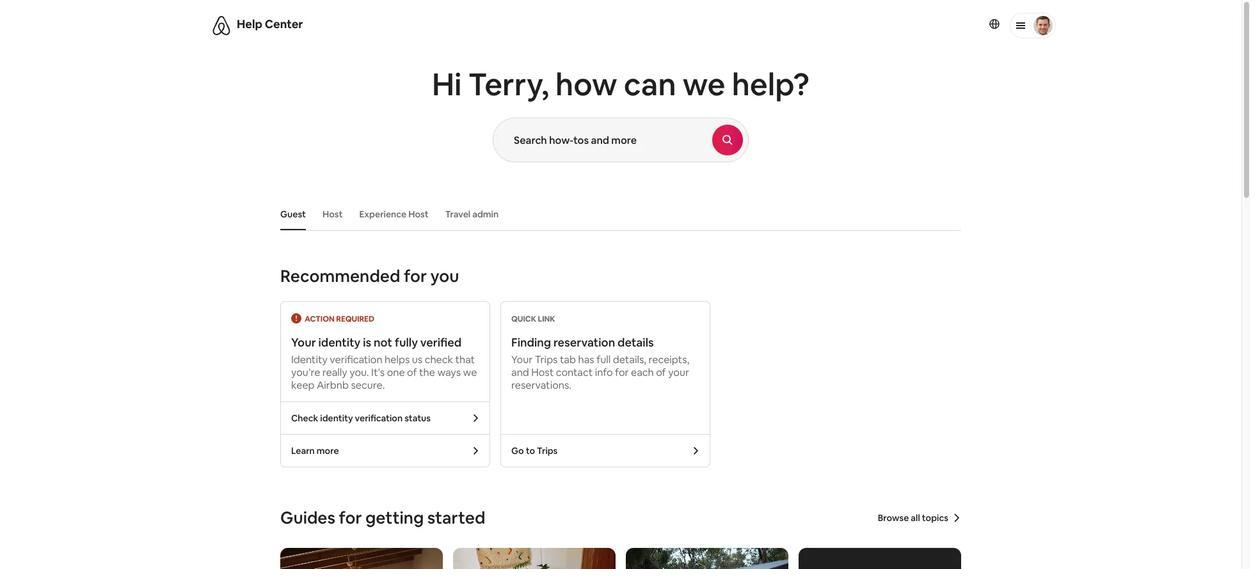 Task type: describe. For each thing, give the bounding box(es) containing it.
0 vertical spatial we
[[683, 64, 726, 104]]

keep
[[291, 379, 315, 392]]

the
[[419, 366, 435, 379]]

you're
[[291, 366, 320, 379]]

guest
[[280, 209, 306, 220]]

to
[[526, 446, 535, 457]]

that
[[455, 353, 475, 366]]

a house in the woods with floor to ceiling windows, with a person relaxing inside. image
[[626, 549, 789, 570]]

hi terry, how can we help?
[[432, 64, 810, 104]]

airbnb
[[317, 379, 349, 392]]

verified
[[420, 335, 462, 350]]

link
[[538, 314, 555, 324]]

Search how-tos and more search field
[[494, 118, 712, 162]]

of inside identity verification helps us check that you're really you. it's one of the ways we keep airbnb secure.
[[407, 366, 417, 379]]

ways
[[437, 366, 461, 379]]

go to trips
[[511, 446, 558, 457]]

identity verification helps us check that you're really you. it's one of the ways we keep airbnb secure.
[[291, 353, 477, 392]]

you.
[[350, 366, 369, 379]]

helps
[[385, 353, 410, 366]]

tab
[[560, 353, 576, 366]]

receipts,
[[649, 353, 690, 366]]

experience host
[[359, 209, 429, 220]]

help?
[[732, 64, 810, 104]]

it's
[[371, 366, 385, 379]]

quick link
[[511, 314, 555, 324]]

all
[[911, 513, 920, 524]]

fully
[[395, 335, 418, 350]]

identity for your
[[318, 335, 361, 350]]

how
[[556, 64, 617, 104]]

reservations.
[[511, 379, 572, 392]]

your
[[668, 366, 689, 379]]

learn
[[291, 446, 315, 457]]

quick
[[511, 314, 536, 324]]

action required
[[305, 314, 375, 324]]

person opening a glass sliding door in a nicely designed space image
[[280, 549, 443, 570]]

one
[[387, 366, 405, 379]]

browse all topics
[[878, 513, 949, 524]]

your for your identity is not fully verified
[[291, 335, 316, 350]]

1 horizontal spatial host
[[409, 209, 429, 220]]

secure.
[[351, 379, 385, 392]]

reservation
[[554, 335, 615, 350]]

terry,
[[468, 64, 549, 104]]

started
[[427, 508, 485, 529]]

check identity verification status
[[291, 413, 431, 424]]

us
[[412, 353, 423, 366]]

is
[[363, 335, 371, 350]]

travel admin button
[[439, 202, 505, 227]]

help
[[237, 17, 262, 32]]

recommended
[[280, 266, 400, 287]]

travel
[[445, 209, 471, 220]]

finding reservation details
[[511, 335, 654, 350]]



Task type: vqa. For each thing, say whether or not it's contained in the screenshot.
"tab list"
yes



Task type: locate. For each thing, give the bounding box(es) containing it.
for for recommended for you
[[404, 266, 427, 287]]

go
[[511, 446, 524, 457]]

your for your trips tab has full details, receipts, and host contact info for each of your reservations.
[[511, 353, 533, 366]]

and
[[511, 366, 529, 379]]

learn more link
[[281, 435, 490, 467]]

your inside your trips tab has full details, receipts, and host contact info for each of your reservations.
[[511, 353, 533, 366]]

host inside your trips tab has full details, receipts, and host contact info for each of your reservations.
[[531, 366, 554, 379]]

of inside your trips tab has full details, receipts, and host contact info for each of your reservations.
[[656, 366, 666, 379]]

hi
[[432, 64, 462, 104]]

has
[[578, 353, 594, 366]]

0 horizontal spatial host
[[323, 209, 343, 220]]

your down finding
[[511, 353, 533, 366]]

identity for check
[[320, 413, 353, 424]]

main navigation menu image
[[1034, 16, 1053, 35]]

info
[[595, 366, 613, 379]]

browse all topics link
[[878, 513, 961, 524]]

we
[[683, 64, 726, 104], [463, 366, 477, 379]]

verification
[[330, 353, 383, 366], [355, 413, 403, 424]]

details,
[[613, 353, 647, 366]]

2 horizontal spatial host
[[531, 366, 554, 379]]

0 vertical spatial for
[[404, 266, 427, 287]]

check identity verification status link
[[281, 403, 490, 435]]

full
[[597, 353, 611, 366]]

trips left tab
[[535, 353, 558, 366]]

1 horizontal spatial we
[[683, 64, 726, 104]]

the logo for aircover, in red and white letters, on a black background. image
[[799, 549, 961, 570]]

trips inside go to trips link
[[537, 446, 558, 457]]

verification down is
[[330, 353, 383, 366]]

verification up the learn more link
[[355, 413, 403, 424]]

check
[[291, 413, 318, 424]]

your
[[291, 335, 316, 350], [511, 353, 533, 366]]

details
[[618, 335, 654, 350]]

experience
[[359, 209, 407, 220]]

getting
[[366, 508, 424, 529]]

guest button
[[274, 202, 312, 227]]

really
[[322, 366, 347, 379]]

help center
[[237, 17, 303, 32]]

center
[[265, 17, 303, 32]]

host
[[323, 209, 343, 220], [409, 209, 429, 220], [531, 366, 554, 379]]

host right and
[[531, 366, 554, 379]]

of
[[407, 366, 417, 379], [656, 366, 666, 379]]

tab list containing guest
[[274, 198, 961, 230]]

we inside identity verification helps us check that you're really you. it's one of the ways we keep airbnb secure.
[[463, 366, 477, 379]]

your identity is not fully verified
[[291, 335, 462, 350]]

finding
[[511, 335, 551, 350]]

status
[[405, 413, 431, 424]]

2 of from the left
[[656, 366, 666, 379]]

travel admin
[[445, 209, 499, 220]]

required
[[336, 314, 375, 324]]

verification inside identity verification helps us check that you're really you. it's one of the ways we keep airbnb secure.
[[330, 353, 383, 366]]

0 vertical spatial verification
[[330, 353, 383, 366]]

guides
[[280, 508, 335, 529]]

identity
[[318, 335, 361, 350], [320, 413, 353, 424]]

your up identity
[[291, 335, 316, 350]]

not
[[374, 335, 392, 350]]

1 horizontal spatial of
[[656, 366, 666, 379]]

adult and child sitting at a table, searching airbnb listings on a laptop. image
[[453, 549, 616, 570]]

we right ways
[[463, 366, 477, 379]]

check
[[425, 353, 453, 366]]

for left you
[[404, 266, 427, 287]]

identity right check
[[320, 413, 353, 424]]

2 vertical spatial for
[[339, 508, 362, 529]]

None search field
[[493, 118, 749, 163]]

for
[[404, 266, 427, 287], [615, 366, 629, 379], [339, 508, 362, 529]]

for for guides for getting started
[[339, 508, 362, 529]]

1 horizontal spatial for
[[404, 266, 427, 287]]

of left 'the'
[[407, 366, 417, 379]]

0 vertical spatial identity
[[318, 335, 361, 350]]

host right guest button
[[323, 209, 343, 220]]

1 of from the left
[[407, 366, 417, 379]]

can
[[624, 64, 676, 104]]

of left your
[[656, 366, 666, 379]]

trips inside your trips tab has full details, receipts, and host contact info for each of your reservations.
[[535, 353, 558, 366]]

1 vertical spatial verification
[[355, 413, 403, 424]]

0 vertical spatial trips
[[535, 353, 558, 366]]

each
[[631, 366, 654, 379]]

your trips tab has full details, receipts, and host contact info for each of your reservations.
[[511, 353, 690, 392]]

trips right to
[[537, 446, 558, 457]]

airbnb homepage image
[[211, 15, 232, 36]]

2 horizontal spatial for
[[615, 366, 629, 379]]

recommended for you
[[280, 266, 459, 287]]

host button
[[316, 202, 349, 227]]

action
[[305, 314, 335, 324]]

tab list
[[274, 198, 961, 230]]

go to trips link
[[501, 435, 710, 467]]

0 horizontal spatial of
[[407, 366, 417, 379]]

contact
[[556, 366, 593, 379]]

for inside your trips tab has full details, receipts, and host contact info for each of your reservations.
[[615, 366, 629, 379]]

experience host button
[[353, 202, 435, 227]]

identity
[[291, 353, 328, 366]]

help center link
[[237, 17, 303, 32]]

admin
[[473, 209, 499, 220]]

we right can
[[683, 64, 726, 104]]

learn more
[[291, 446, 339, 457]]

1 horizontal spatial your
[[511, 353, 533, 366]]

guides for getting started
[[280, 508, 485, 529]]

trips
[[535, 353, 558, 366], [537, 446, 558, 457]]

1 vertical spatial identity
[[320, 413, 353, 424]]

1 vertical spatial your
[[511, 353, 533, 366]]

host right experience
[[409, 209, 429, 220]]

0 horizontal spatial we
[[463, 366, 477, 379]]

more
[[317, 446, 339, 457]]

1 vertical spatial for
[[615, 366, 629, 379]]

you
[[430, 266, 459, 287]]

0 horizontal spatial your
[[291, 335, 316, 350]]

identity down action required
[[318, 335, 361, 350]]

1 vertical spatial we
[[463, 366, 477, 379]]

for up person opening a glass sliding door in a nicely designed space image
[[339, 508, 362, 529]]

browse
[[878, 513, 909, 524]]

topics
[[922, 513, 949, 524]]

for right info
[[615, 366, 629, 379]]

0 vertical spatial your
[[291, 335, 316, 350]]

0 horizontal spatial for
[[339, 508, 362, 529]]

1 vertical spatial trips
[[537, 446, 558, 457]]



